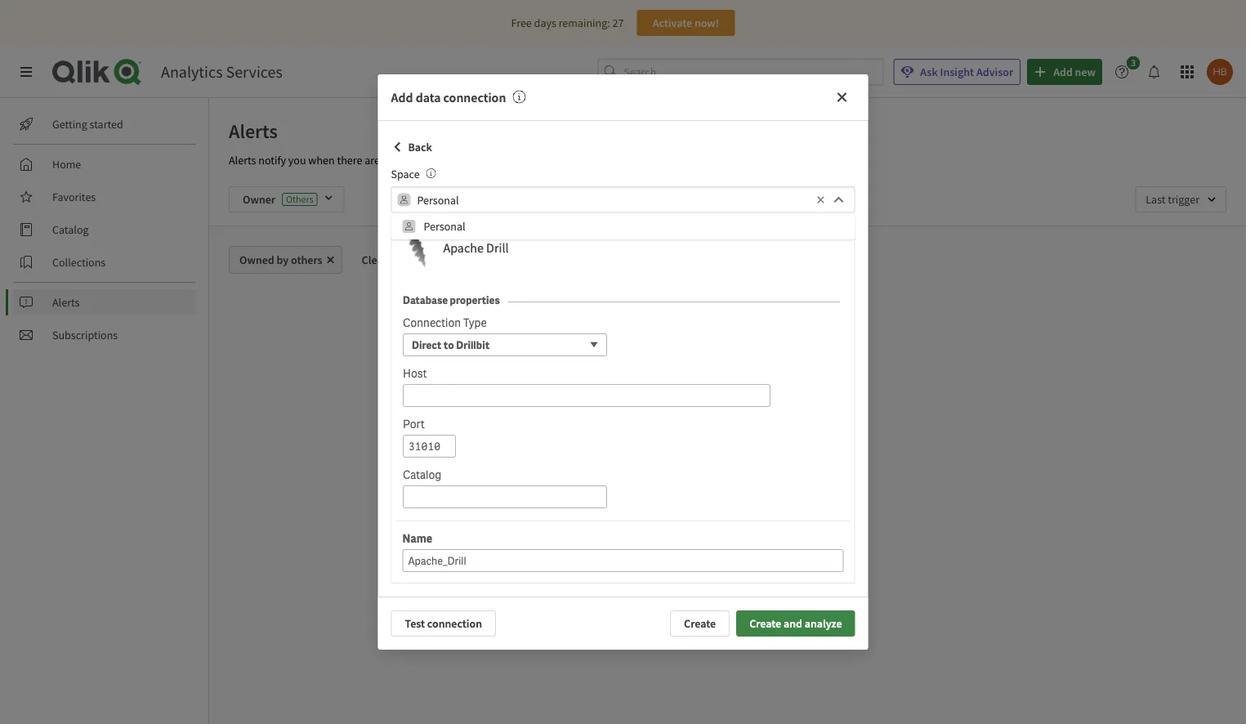 Task type: describe. For each thing, give the bounding box(es) containing it.
others
[[291, 253, 322, 267]]

owned by others button
[[229, 246, 342, 274]]

ask insight advisor button
[[893, 59, 1021, 85]]

remaining:
[[559, 16, 610, 30]]

you
[[288, 153, 306, 168]]

test connection button
[[391, 610, 496, 637]]

clear
[[362, 253, 387, 267]]

free days remaining: 27
[[511, 16, 624, 30]]

apache drill image
[[396, 229, 435, 268]]

insight
[[940, 65, 974, 79]]

ask insight advisor
[[920, 65, 1013, 79]]

navigation pane element
[[0, 105, 208, 355]]

alerts link
[[13, 289, 196, 315]]

there
[[337, 153, 362, 168]]

alerts notify you when there are important changes in your data.
[[229, 153, 534, 168]]

personal option
[[391, 213, 855, 239]]

advisor
[[976, 65, 1013, 79]]

filters region
[[209, 173, 1246, 226]]

drill
[[486, 240, 509, 256]]

getting started
[[52, 117, 123, 132]]

activate now!
[[653, 16, 719, 30]]

collections
[[52, 255, 106, 270]]

add data connection dialog
[[378, 74, 868, 650]]

back
[[408, 140, 432, 154]]

test
[[405, 616, 425, 631]]

analyze
[[805, 616, 842, 631]]

getting
[[52, 117, 87, 132]]

getting started link
[[13, 111, 196, 137]]

analytics
[[161, 62, 223, 82]]

personal
[[424, 219, 465, 234]]

now!
[[694, 16, 719, 30]]

owned
[[239, 253, 274, 267]]

favorites
[[52, 190, 96, 204]]

last trigger image
[[1135, 186, 1227, 212]]

analytics services element
[[161, 62, 283, 82]]

create and analyze
[[749, 616, 842, 631]]

catalog
[[52, 222, 89, 237]]

clear all
[[362, 253, 402, 267]]

data
[[416, 89, 441, 105]]

home
[[52, 157, 81, 172]]

your
[[486, 153, 508, 168]]

searchbar element
[[598, 59, 884, 85]]

create button
[[670, 610, 730, 637]]

subscriptions link
[[13, 322, 196, 348]]



Task type: vqa. For each thing, say whether or not it's contained in the screenshot.
Search element
no



Task type: locate. For each thing, give the bounding box(es) containing it.
test connection
[[405, 616, 482, 631]]

close sidebar menu image
[[20, 65, 33, 78]]

activate
[[653, 16, 692, 30]]

1 create from the left
[[684, 616, 716, 631]]

connection right data
[[443, 89, 506, 105]]

catalog link
[[13, 217, 196, 243]]

choose the space to which you would like to add this connection. a space allows you to share and control access to items. image
[[426, 168, 436, 178]]

and
[[784, 616, 802, 631]]

back button
[[391, 134, 432, 160]]

days
[[534, 16, 556, 30]]

1 vertical spatial connection
[[427, 616, 482, 631]]

changes
[[433, 153, 472, 168]]

create
[[684, 616, 716, 631], [749, 616, 781, 631]]

0 horizontal spatial create
[[684, 616, 716, 631]]

owned by others
[[239, 253, 322, 267]]

apache drill
[[443, 240, 509, 256]]

services
[[226, 62, 283, 82]]

favorites link
[[13, 184, 196, 210]]

1 vertical spatial alerts
[[229, 153, 256, 168]]

collections link
[[13, 249, 196, 275]]

0 vertical spatial alerts
[[229, 118, 278, 143]]

alerts left notify
[[229, 153, 256, 168]]

notify
[[258, 153, 286, 168]]

in
[[475, 153, 484, 168]]

create and analyze button
[[736, 610, 855, 637]]

Search text field
[[624, 59, 884, 85]]

subscriptions
[[52, 328, 118, 342]]

alerts inside the navigation pane 'element'
[[52, 295, 80, 310]]

space
[[391, 167, 420, 181]]

are
[[365, 153, 380, 168]]

important
[[382, 153, 431, 168]]

activate now! link
[[637, 10, 735, 36]]

alerts up notify
[[229, 118, 278, 143]]

27
[[612, 16, 624, 30]]

create for create and analyze
[[749, 616, 781, 631]]

choose the space to which you would like to add this connection. a space allows you to share and control access to items. tooltip
[[420, 167, 436, 181]]

all
[[389, 253, 402, 267]]

create inside create button
[[684, 616, 716, 631]]

1 horizontal spatial create
[[749, 616, 781, 631]]

0 vertical spatial connection
[[443, 89, 506, 105]]

Space text field
[[417, 186, 813, 213]]

apache
[[443, 240, 484, 256]]

when
[[308, 153, 335, 168]]

2 create from the left
[[749, 616, 781, 631]]

add
[[391, 89, 413, 105]]

2 vertical spatial alerts
[[52, 295, 80, 310]]

by
[[277, 253, 289, 267]]

analytics services
[[161, 62, 283, 82]]

alerts
[[229, 118, 278, 143], [229, 153, 256, 168], [52, 295, 80, 310]]

add data connection
[[391, 89, 506, 105]]

alerts up subscriptions
[[52, 295, 80, 310]]

started
[[90, 117, 123, 132]]

ask
[[920, 65, 938, 79]]

create for create
[[684, 616, 716, 631]]

create inside create and analyze button
[[749, 616, 781, 631]]

connection right 'test'
[[427, 616, 482, 631]]

data.
[[510, 153, 534, 168]]

free
[[511, 16, 532, 30]]

connection
[[443, 89, 506, 105], [427, 616, 482, 631]]

connection inside "button"
[[427, 616, 482, 631]]

clear all button
[[349, 246, 415, 274]]

home link
[[13, 151, 196, 177]]



